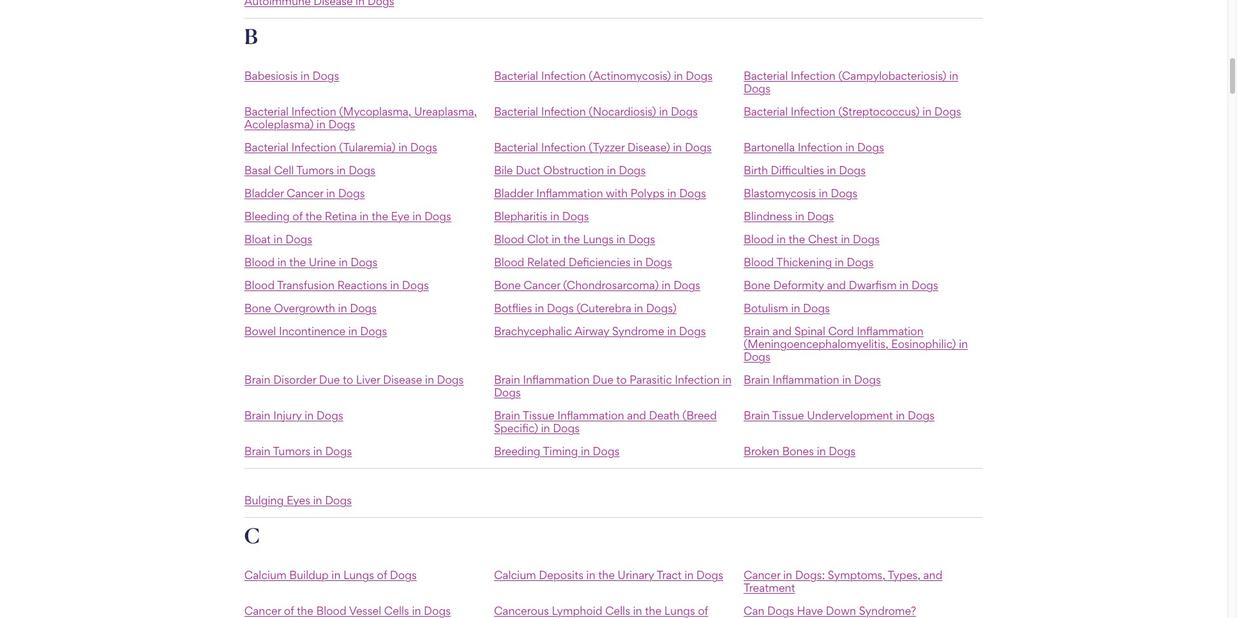 Task type: vqa. For each thing, say whether or not it's contained in the screenshot.
the top 'Amanda-Jo King, DVM'
no



Task type: locate. For each thing, give the bounding box(es) containing it.
cord
[[828, 324, 854, 338]]

0 vertical spatial lungs
[[583, 232, 614, 246]]

in inside cancerous lymphoid cells in the lungs of dogs
[[633, 604, 642, 617]]

bladder
[[244, 186, 284, 200], [494, 186, 534, 200]]

bone cancer (chondrosarcoma) in dogs link
[[494, 278, 701, 292]]

due right disorder
[[319, 373, 340, 386]]

brain injury in dogs
[[244, 408, 343, 422]]

0 horizontal spatial due
[[319, 373, 340, 386]]

2 bladder from the left
[[494, 186, 534, 200]]

calcium down c
[[244, 568, 287, 582]]

brain inside the brain inflammation due to parasitic infection in dogs
[[494, 373, 520, 386]]

infection up basal cell tumors in dogs
[[291, 140, 336, 154]]

tissue for undervelopment
[[772, 408, 804, 422]]

(cuterebra
[[577, 301, 631, 315]]

brachycephalic airway syndrome in dogs
[[494, 324, 706, 338]]

1 tissue from the left
[[523, 408, 555, 422]]

lungs up vessel on the bottom
[[344, 568, 374, 582]]

(breed
[[683, 408, 717, 422]]

related
[[527, 255, 566, 269]]

to inside the brain inflammation due to parasitic infection in dogs
[[617, 373, 627, 386]]

lungs
[[583, 232, 614, 246], [344, 568, 374, 582], [665, 604, 695, 617]]

bacterial for bacterial infection (streptococcus) in dogs
[[744, 105, 788, 118]]

to for liver
[[343, 373, 353, 386]]

of left 'can'
[[698, 604, 708, 617]]

lymphoid
[[552, 604, 603, 617]]

2 to from the left
[[617, 373, 627, 386]]

breeding timing in dogs link
[[494, 444, 620, 458]]

inflammation down (meningoencephalomyelitis,
[[773, 373, 840, 386]]

1 horizontal spatial calcium
[[494, 568, 536, 582]]

2 due from the left
[[593, 373, 614, 386]]

cancerous lymphoid cells in the lungs of dogs link
[[494, 604, 708, 618]]

have
[[797, 604, 823, 617]]

1 vertical spatial tumors
[[273, 444, 311, 458]]

cells right vessel on the bottom
[[384, 604, 409, 617]]

0 horizontal spatial lungs
[[344, 568, 374, 582]]

bone up bowel
[[244, 301, 271, 315]]

calcium deposits in the urinary tract in dogs link
[[494, 568, 723, 582]]

(actinomycosis)
[[589, 69, 671, 82]]

disorder
[[273, 373, 316, 386]]

bulging eyes in dogs link
[[244, 493, 352, 507]]

blood down "bloat"
[[244, 255, 275, 269]]

botulism
[[744, 301, 788, 315]]

infection down babesiosis in dogs link
[[291, 105, 336, 118]]

broken
[[744, 444, 780, 458]]

infection up birth difficulties in dogs link
[[798, 140, 843, 154]]

inflammation inside brain tissue inflammation and death (breed specific) in dogs
[[558, 408, 624, 422]]

inflammation down bile duct obstruction in dogs
[[536, 186, 603, 200]]

1 cells from the left
[[384, 604, 409, 617]]

timing
[[543, 444, 578, 458]]

chest
[[808, 232, 838, 246]]

brain inside brain tissue inflammation and death (breed specific) in dogs
[[494, 408, 520, 422]]

1 bladder from the left
[[244, 186, 284, 200]]

the
[[306, 209, 322, 223], [372, 209, 388, 223], [564, 232, 580, 246], [789, 232, 805, 246], [289, 255, 306, 269], [598, 568, 615, 582], [297, 604, 313, 617], [645, 604, 662, 617]]

tissue up bones
[[772, 408, 804, 422]]

blood left thickening
[[744, 255, 774, 269]]

blood left the related
[[494, 255, 524, 269]]

infection for in
[[798, 140, 843, 154]]

0 horizontal spatial tissue
[[523, 408, 555, 422]]

0 horizontal spatial cells
[[384, 604, 409, 617]]

bacterial for bacterial infection (nocardiosis) in dogs
[[494, 105, 538, 118]]

blood in the chest in dogs
[[744, 232, 880, 246]]

2 cells from the left
[[605, 604, 630, 617]]

undervelopment
[[807, 408, 893, 422]]

calcium for calcium deposits in the urinary tract in dogs
[[494, 568, 536, 582]]

blood for blood clot in the lungs in dogs
[[494, 232, 524, 246]]

bacterial infection (mycoplasma, ureaplasma, acoleplasma) in dogs link
[[244, 105, 477, 131]]

2 horizontal spatial lungs
[[665, 604, 695, 617]]

2 horizontal spatial bone
[[744, 278, 771, 292]]

blood clot in the lungs in dogs
[[494, 232, 655, 246]]

1 horizontal spatial tissue
[[772, 408, 804, 422]]

infection inside bacterial infection (campylobacteriosis) in dogs
[[791, 69, 836, 82]]

2 calcium from the left
[[494, 568, 536, 582]]

dogs inside the brain inflammation due to parasitic infection in dogs
[[494, 386, 521, 399]]

bone up botulism
[[744, 278, 771, 292]]

infection up bartonella infection in dogs link
[[791, 105, 836, 118]]

and inside the cancer in dogs: symptoms, types, and treatment
[[924, 568, 943, 582]]

blindness
[[744, 209, 793, 223]]

bacterial for bacterial infection (mycoplasma, ureaplasma, acoleplasma) in dogs
[[244, 105, 289, 118]]

1 horizontal spatial bladder
[[494, 186, 534, 200]]

bladder up "blepharitis"
[[494, 186, 534, 200]]

brain inside the brain and spinal cord inflammation (meningoencephalomyelitis, eosinophilic) in dogs
[[744, 324, 770, 338]]

birth
[[744, 163, 768, 177]]

syndrome?
[[859, 604, 916, 617]]

1 to from the left
[[343, 373, 353, 386]]

inflammation right cord
[[857, 324, 924, 338]]

0 horizontal spatial bladder
[[244, 186, 284, 200]]

infection up bacterial infection (tyzzer disease) in dogs
[[541, 105, 586, 118]]

0 horizontal spatial to
[[343, 373, 353, 386]]

brain disorder due to liver disease in dogs link
[[244, 373, 464, 386]]

bone
[[494, 278, 521, 292], [744, 278, 771, 292], [244, 301, 271, 315]]

c
[[244, 523, 260, 548]]

cancerous lymphoid cells in the lungs of dogs
[[494, 604, 708, 618]]

brain for brain disorder due to liver disease in dogs
[[244, 373, 271, 386]]

bacterial infection (actinomycosis) in dogs link
[[494, 69, 713, 82]]

infection up bacterial infection (nocardiosis) in dogs
[[541, 69, 586, 82]]

1 horizontal spatial bone
[[494, 278, 521, 292]]

the down tract
[[645, 604, 662, 617]]

blood
[[494, 232, 524, 246], [744, 232, 774, 246], [244, 255, 275, 269], [494, 255, 524, 269], [744, 255, 774, 269], [244, 278, 275, 292], [316, 604, 347, 617]]

bacterial
[[494, 69, 538, 82], [744, 69, 788, 82], [244, 105, 289, 118], [494, 105, 538, 118], [744, 105, 788, 118], [244, 140, 289, 154], [494, 140, 538, 154]]

cancer in dogs: symptoms, types, and treatment link
[[744, 568, 943, 594]]

bone overgrowth in dogs
[[244, 301, 377, 315]]

dogs inside the brain and spinal cord inflammation (meningoencephalomyelitis, eosinophilic) in dogs
[[744, 350, 771, 363]]

down
[[826, 604, 856, 617]]

deposits
[[539, 568, 584, 582]]

1 horizontal spatial cells
[[605, 604, 630, 617]]

blindness in dogs
[[744, 209, 834, 223]]

acoleplasma)
[[244, 117, 314, 131]]

cancer in dogs: symptoms, types, and treatment
[[744, 568, 943, 594]]

to left parasitic
[[617, 373, 627, 386]]

transfusion
[[277, 278, 335, 292]]

brain tissue inflammation and death (breed specific) in dogs
[[494, 408, 717, 435]]

blastomycosis in dogs link
[[744, 186, 858, 200]]

inflammation down the brain inflammation due to parasitic infection in dogs
[[558, 408, 624, 422]]

of down bladder cancer in dogs
[[293, 209, 303, 223]]

brain tumors in dogs
[[244, 444, 352, 458]]

blood transfusion reactions in dogs link
[[244, 278, 429, 292]]

in
[[301, 69, 310, 82], [674, 69, 683, 82], [950, 69, 959, 82], [659, 105, 668, 118], [923, 105, 932, 118], [317, 117, 326, 131], [399, 140, 408, 154], [673, 140, 682, 154], [846, 140, 855, 154], [337, 163, 346, 177], [607, 163, 616, 177], [827, 163, 836, 177], [326, 186, 335, 200], [668, 186, 677, 200], [819, 186, 828, 200], [360, 209, 369, 223], [413, 209, 422, 223], [550, 209, 559, 223], [795, 209, 805, 223], [274, 232, 283, 246], [552, 232, 561, 246], [617, 232, 626, 246], [777, 232, 786, 246], [841, 232, 850, 246], [278, 255, 287, 269], [339, 255, 348, 269], [634, 255, 643, 269], [835, 255, 844, 269], [390, 278, 399, 292], [662, 278, 671, 292], [900, 278, 909, 292], [338, 301, 347, 315], [535, 301, 544, 315], [634, 301, 643, 315], [791, 301, 800, 315], [348, 324, 357, 338], [667, 324, 676, 338], [959, 337, 968, 350], [425, 373, 434, 386], [723, 373, 732, 386], [842, 373, 852, 386], [305, 408, 314, 422], [896, 408, 905, 422], [541, 421, 550, 435], [313, 444, 322, 458], [581, 444, 590, 458], [817, 444, 826, 458], [313, 493, 322, 507], [332, 568, 341, 582], [586, 568, 596, 582], [685, 568, 694, 582], [783, 568, 792, 582], [412, 604, 421, 617], [633, 604, 642, 617]]

infection for (tularemia)
[[291, 140, 336, 154]]

cells down calcium deposits in the urinary tract in dogs
[[605, 604, 630, 617]]

birth difficulties in dogs
[[744, 163, 866, 177]]

reactions
[[337, 278, 387, 292]]

calcium deposits in the urinary tract in dogs
[[494, 568, 723, 582]]

2 vertical spatial lungs
[[665, 604, 695, 617]]

0 horizontal spatial bone
[[244, 301, 271, 315]]

tissue inside brain tissue inflammation and death (breed specific) in dogs
[[523, 408, 555, 422]]

ureaplasma,
[[414, 105, 477, 118]]

the left urinary on the bottom of the page
[[598, 568, 615, 582]]

bartonella infection in dogs link
[[744, 140, 884, 154]]

tissue up "breeding timing in dogs"
[[523, 408, 555, 422]]

cancer of the blood vessel cells in dogs
[[244, 604, 451, 617]]

botflies in dogs (cuterebra in dogs) link
[[494, 301, 677, 315]]

infection for (mycoplasma,
[[291, 105, 336, 118]]

and left death
[[627, 408, 646, 422]]

to left liver at the bottom left of page
[[343, 373, 353, 386]]

blood related deficiencies in dogs link
[[494, 255, 672, 269]]

infection up (breed
[[675, 373, 720, 386]]

types,
[[888, 568, 921, 582]]

bacterial inside bacterial infection (mycoplasma, ureaplasma, acoleplasma) in dogs
[[244, 105, 289, 118]]

dogs
[[313, 69, 339, 82], [686, 69, 713, 82], [744, 82, 771, 95], [671, 105, 698, 118], [935, 105, 961, 118], [328, 117, 355, 131], [410, 140, 437, 154], [685, 140, 712, 154], [858, 140, 884, 154], [349, 163, 376, 177], [619, 163, 646, 177], [839, 163, 866, 177], [338, 186, 365, 200], [679, 186, 706, 200], [831, 186, 858, 200], [425, 209, 451, 223], [562, 209, 589, 223], [807, 209, 834, 223], [286, 232, 312, 246], [629, 232, 655, 246], [853, 232, 880, 246], [351, 255, 378, 269], [646, 255, 672, 269], [847, 255, 874, 269], [402, 278, 429, 292], [674, 278, 701, 292], [912, 278, 939, 292], [350, 301, 377, 315], [547, 301, 574, 315], [803, 301, 830, 315], [360, 324, 387, 338], [679, 324, 706, 338], [744, 350, 771, 363], [437, 373, 464, 386], [854, 373, 881, 386], [494, 386, 521, 399], [317, 408, 343, 422], [908, 408, 935, 422], [553, 421, 580, 435], [325, 444, 352, 458], [593, 444, 620, 458], [829, 444, 856, 458], [325, 493, 352, 507], [390, 568, 417, 582], [697, 568, 723, 582], [424, 604, 451, 617], [767, 604, 794, 617], [494, 617, 521, 618]]

brain disorder due to liver disease in dogs
[[244, 373, 464, 386]]

bacterial for bacterial infection (campylobacteriosis) in dogs
[[744, 69, 788, 82]]

brain for brain inflammation due to parasitic infection in dogs
[[494, 373, 520, 386]]

brain for brain tumors in dogs
[[244, 444, 271, 458]]

due
[[319, 373, 340, 386], [593, 373, 614, 386]]

and down botulism in dogs link
[[773, 324, 792, 338]]

bulging
[[244, 493, 284, 507]]

and inside the brain and spinal cord inflammation (meningoencephalomyelitis, eosinophilic) in dogs
[[773, 324, 792, 338]]

bone deformity and dwarfism in dogs link
[[744, 278, 939, 292]]

vessel
[[349, 604, 381, 617]]

of down buildup on the bottom of page
[[284, 604, 294, 617]]

babesiosis in dogs link
[[244, 69, 339, 82]]

bladder up bleeding
[[244, 186, 284, 200]]

(nocardiosis)
[[589, 105, 656, 118]]

lungs up deficiencies
[[583, 232, 614, 246]]

calcium buildup in lungs of dogs
[[244, 568, 417, 582]]

tumors up bladder cancer in dogs link
[[296, 163, 334, 177]]

infection for (actinomycosis)
[[541, 69, 586, 82]]

brain for brain inflammation in dogs
[[744, 373, 770, 386]]

infection up bacterial infection (streptococcus) in dogs
[[791, 69, 836, 82]]

infection for (tyzzer
[[541, 140, 586, 154]]

and right types,
[[924, 568, 943, 582]]

1 horizontal spatial due
[[593, 373, 614, 386]]

inflammation inside the brain inflammation due to parasitic infection in dogs
[[523, 373, 590, 386]]

blood up bowel
[[244, 278, 275, 292]]

bacterial inside bacterial infection (campylobacteriosis) in dogs
[[744, 69, 788, 82]]

calcium for calcium buildup in lungs of dogs
[[244, 568, 287, 582]]

1 calcium from the left
[[244, 568, 287, 582]]

blood down "blepharitis"
[[494, 232, 524, 246]]

the up blood related deficiencies in dogs link
[[564, 232, 580, 246]]

0 vertical spatial tumors
[[296, 163, 334, 177]]

2 tissue from the left
[[772, 408, 804, 422]]

1 due from the left
[[319, 373, 340, 386]]

treatment
[[744, 581, 795, 594]]

1 horizontal spatial to
[[617, 373, 627, 386]]

the left eye
[[372, 209, 388, 223]]

buildup
[[289, 568, 329, 582]]

inflammation inside the brain and spinal cord inflammation (meningoencephalomyelitis, eosinophilic) in dogs
[[857, 324, 924, 338]]

bone up 'botflies'
[[494, 278, 521, 292]]

(campylobacteriosis)
[[839, 69, 947, 82]]

bone deformity and dwarfism in dogs
[[744, 278, 939, 292]]

brain inflammation due to parasitic infection in dogs
[[494, 373, 732, 399]]

infection up bile duct obstruction in dogs link
[[541, 140, 586, 154]]

blood down blindness
[[744, 232, 774, 246]]

inflammation for brain inflammation due to parasitic infection in dogs
[[523, 373, 590, 386]]

infection inside bacterial infection (mycoplasma, ureaplasma, acoleplasma) in dogs
[[291, 105, 336, 118]]

due inside the brain inflammation due to parasitic infection in dogs
[[593, 373, 614, 386]]

due for inflammation
[[593, 373, 614, 386]]

calcium up cancerous
[[494, 568, 536, 582]]

tumors down brain injury in dogs link
[[273, 444, 311, 458]]

bacterial for bacterial infection (tularemia) in dogs
[[244, 140, 289, 154]]

bacterial for bacterial infection (tyzzer disease) in dogs
[[494, 140, 538, 154]]

bladder cancer in dogs
[[244, 186, 365, 200]]

bloat in dogs
[[244, 232, 312, 246]]

infection for (nocardiosis)
[[541, 105, 586, 118]]

(meningoencephalomyelitis,
[[744, 337, 889, 350]]

of
[[293, 209, 303, 223], [377, 568, 387, 582], [284, 604, 294, 617], [698, 604, 708, 617]]

botulism in dogs link
[[744, 301, 830, 315]]

0 horizontal spatial calcium
[[244, 568, 287, 582]]

lungs down tract
[[665, 604, 695, 617]]

inflammation down brachycephalic
[[523, 373, 590, 386]]

to for parasitic
[[617, 373, 627, 386]]

calcium
[[244, 568, 287, 582], [494, 568, 536, 582]]

of inside cancerous lymphoid cells in the lungs of dogs
[[698, 604, 708, 617]]

bone for bone deformity and dwarfism in dogs
[[744, 278, 771, 292]]

due for disorder
[[319, 373, 340, 386]]

blood in the urine in dogs link
[[244, 255, 378, 269]]

due up brain tissue inflammation and death (breed specific) in dogs
[[593, 373, 614, 386]]

babesiosis
[[244, 69, 298, 82]]

bowel
[[244, 324, 276, 338]]



Task type: describe. For each thing, give the bounding box(es) containing it.
the inside cancerous lymphoid cells in the lungs of dogs
[[645, 604, 662, 617]]

blood in the urine in dogs
[[244, 255, 378, 269]]

infection for (streptococcus)
[[791, 105, 836, 118]]

birth difficulties in dogs link
[[744, 163, 866, 177]]

blood related deficiencies in dogs
[[494, 255, 672, 269]]

brachycephalic
[[494, 324, 572, 338]]

blood for blood in the chest in dogs
[[744, 232, 774, 246]]

the down bladder cancer in dogs link
[[306, 209, 322, 223]]

1 horizontal spatial lungs
[[583, 232, 614, 246]]

blindness in dogs link
[[744, 209, 834, 223]]

cancer inside the cancer in dogs: symptoms, types, and treatment
[[744, 568, 781, 582]]

and down blood thickening in dogs link
[[827, 278, 846, 292]]

disease
[[383, 373, 422, 386]]

liver
[[356, 373, 380, 386]]

basal cell tumors in dogs link
[[244, 163, 376, 177]]

brain for brain tissue undervelopment in dogs
[[744, 408, 770, 422]]

bartonella infection in dogs
[[744, 140, 884, 154]]

airway
[[575, 324, 609, 338]]

bacterial infection (campylobacteriosis) in dogs
[[744, 69, 959, 95]]

cells inside cancerous lymphoid cells in the lungs of dogs
[[605, 604, 630, 617]]

blood transfusion reactions in dogs
[[244, 278, 429, 292]]

bone for bone overgrowth in dogs
[[244, 301, 271, 315]]

bacterial infection (tularemia) in dogs
[[244, 140, 437, 154]]

brain for brain injury in dogs
[[244, 408, 271, 422]]

inflammation for brain inflammation in dogs
[[773, 373, 840, 386]]

lungs inside cancerous lymphoid cells in the lungs of dogs
[[665, 604, 695, 617]]

(tyzzer
[[589, 140, 625, 154]]

bowel incontinence in dogs
[[244, 324, 387, 338]]

duct
[[516, 163, 541, 177]]

the up transfusion
[[289, 255, 306, 269]]

blood clot in the lungs in dogs link
[[494, 232, 655, 246]]

dogs inside bacterial infection (mycoplasma, ureaplasma, acoleplasma) in dogs
[[328, 117, 355, 131]]

in inside the brain inflammation due to parasitic infection in dogs
[[723, 373, 732, 386]]

bacterial infection (streptococcus) in dogs link
[[744, 105, 961, 118]]

babesiosis in dogs
[[244, 69, 339, 82]]

in inside the cancer in dogs: symptoms, types, and treatment
[[783, 568, 792, 582]]

dogs inside bacterial infection (campylobacteriosis) in dogs
[[744, 82, 771, 95]]

in inside bacterial infection (campylobacteriosis) in dogs
[[950, 69, 959, 82]]

bacterial infection (nocardiosis) in dogs
[[494, 105, 698, 118]]

bulging eyes in dogs
[[244, 493, 352, 507]]

spinal
[[795, 324, 826, 338]]

bloat
[[244, 232, 271, 246]]

blepharitis in dogs
[[494, 209, 589, 223]]

in inside bacterial infection (mycoplasma, ureaplasma, acoleplasma) in dogs
[[317, 117, 326, 131]]

blood for blood thickening in dogs
[[744, 255, 774, 269]]

bloat in dogs link
[[244, 232, 312, 246]]

bladder inflammation with polyps in dogs link
[[494, 186, 706, 200]]

bacterial for bacterial infection (actinomycosis) in dogs
[[494, 69, 538, 82]]

of up vessel on the bottom
[[377, 568, 387, 582]]

with
[[606, 186, 628, 200]]

bones
[[782, 444, 814, 458]]

tissue for inflammation
[[523, 408, 555, 422]]

dogs:
[[795, 568, 825, 582]]

botulism in dogs
[[744, 301, 830, 315]]

1 vertical spatial lungs
[[344, 568, 374, 582]]

brain tissue undervelopment in dogs link
[[744, 408, 935, 422]]

dogs)
[[646, 301, 677, 315]]

brain for brain and spinal cord inflammation (meningoencephalomyelitis, eosinophilic) in dogs
[[744, 324, 770, 338]]

brain and spinal cord inflammation (meningoencephalomyelitis, eosinophilic) in dogs
[[744, 324, 968, 363]]

bleeding of the retina in the eye in dogs link
[[244, 209, 451, 223]]

b
[[244, 23, 258, 49]]

bleeding
[[244, 209, 290, 223]]

bladder for bladder cancer in dogs
[[244, 186, 284, 200]]

incontinence
[[279, 324, 346, 338]]

brain inflammation in dogs
[[744, 373, 881, 386]]

bile duct obstruction in dogs
[[494, 163, 646, 177]]

thickening
[[777, 255, 832, 269]]

blood left vessel on the bottom
[[316, 604, 347, 617]]

injury
[[273, 408, 302, 422]]

bacterial infection (mycoplasma, ureaplasma, acoleplasma) in dogs
[[244, 105, 477, 131]]

bacterial infection (tyzzer disease) in dogs link
[[494, 140, 712, 154]]

blood for blood related deficiencies in dogs
[[494, 255, 524, 269]]

retina
[[325, 209, 357, 223]]

overgrowth
[[274, 301, 335, 315]]

basal
[[244, 163, 271, 177]]

(mycoplasma,
[[339, 105, 411, 118]]

can
[[744, 604, 765, 617]]

in inside the brain and spinal cord inflammation (meningoencephalomyelitis, eosinophilic) in dogs
[[959, 337, 968, 350]]

cancerous
[[494, 604, 549, 617]]

obstruction
[[543, 163, 604, 177]]

infection inside the brain inflammation due to parasitic infection in dogs
[[675, 373, 720, 386]]

dogs inside brain tissue inflammation and death (breed specific) in dogs
[[553, 421, 580, 435]]

broken bones in dogs
[[744, 444, 856, 458]]

urinary
[[618, 568, 654, 582]]

the up thickening
[[789, 232, 805, 246]]

the down buildup on the bottom of page
[[297, 604, 313, 617]]

blood for blood transfusion reactions in dogs
[[244, 278, 275, 292]]

and inside brain tissue inflammation and death (breed specific) in dogs
[[627, 408, 646, 422]]

disease)
[[628, 140, 670, 154]]

bacterial infection (tyzzer disease) in dogs
[[494, 140, 712, 154]]

bacterial infection (actinomycosis) in dogs
[[494, 69, 713, 82]]

bacterial infection (campylobacteriosis) in dogs link
[[744, 69, 959, 95]]

deformity
[[773, 278, 824, 292]]

breeding
[[494, 444, 541, 458]]

dogs inside cancerous lymphoid cells in the lungs of dogs
[[494, 617, 521, 618]]

tract
[[657, 568, 682, 582]]

specific)
[[494, 421, 538, 435]]

inflammation for bladder inflammation with polyps in dogs
[[536, 186, 603, 200]]

(chondrosarcoma)
[[563, 278, 659, 292]]

in inside brain tissue inflammation and death (breed specific) in dogs
[[541, 421, 550, 435]]

brain inflammation in dogs link
[[744, 373, 881, 386]]

(streptococcus)
[[839, 105, 920, 118]]

bone for bone cancer (chondrosarcoma) in dogs
[[494, 278, 521, 292]]

infection for (campylobacteriosis)
[[791, 69, 836, 82]]

deficiencies
[[569, 255, 631, 269]]

blepharitis in dogs link
[[494, 209, 589, 223]]

bacterial infection (streptococcus) in dogs
[[744, 105, 961, 118]]

bladder for bladder inflammation with polyps in dogs
[[494, 186, 534, 200]]

blood for blood in the urine in dogs
[[244, 255, 275, 269]]

bone cancer (chondrosarcoma) in dogs
[[494, 278, 701, 292]]

polyps
[[631, 186, 665, 200]]

brain for brain tissue inflammation and death (breed specific) in dogs
[[494, 408, 520, 422]]

brain inflammation due to parasitic infection in dogs link
[[494, 373, 732, 399]]

blood thickening in dogs
[[744, 255, 874, 269]]

bleeding of the retina in the eye in dogs
[[244, 209, 451, 223]]



